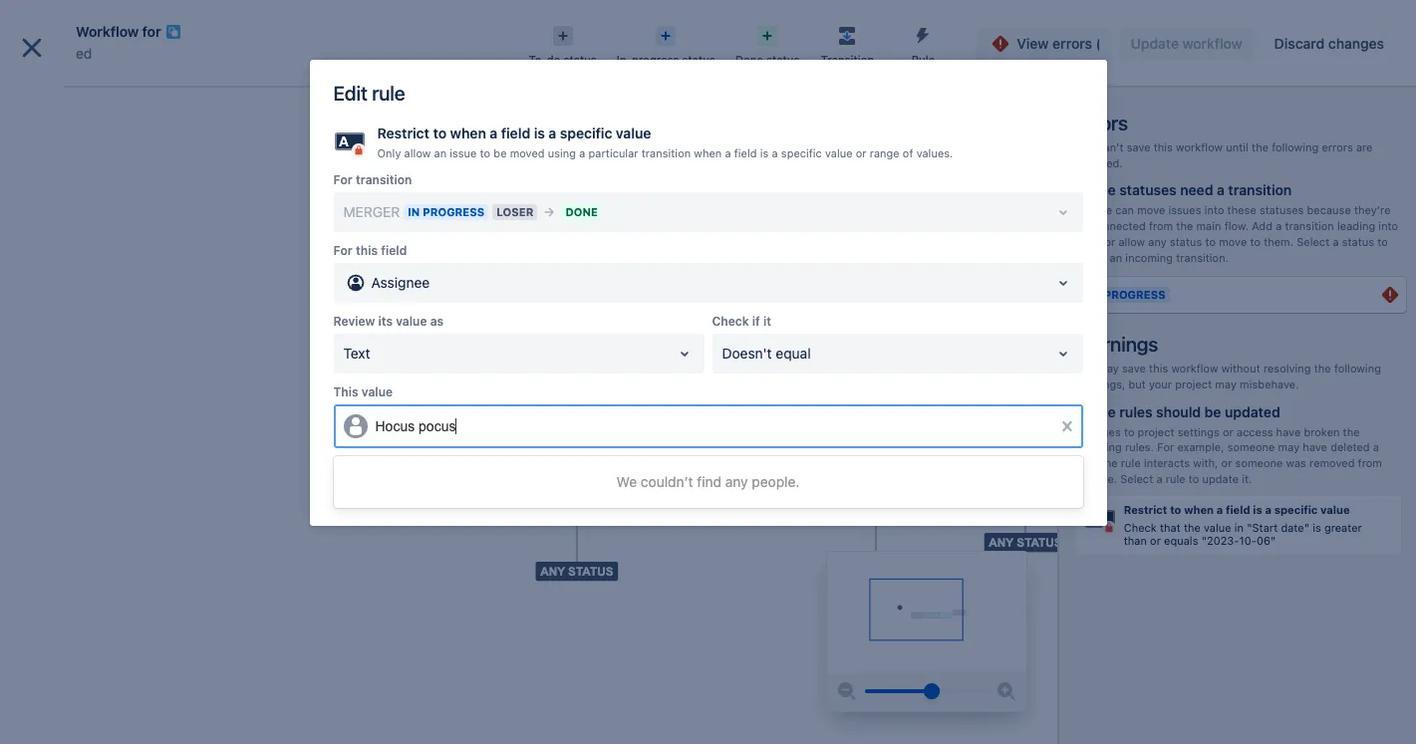 Task type: locate. For each thing, give the bounding box(es) containing it.
select right them.
[[1297, 235, 1330, 248]]

1 vertical spatial from
[[1359, 457, 1383, 470]]

0 vertical spatial workflow
[[1177, 141, 1223, 154]]

0 horizontal spatial project
[[1138, 425, 1175, 438]]

open image left warnings
[[1051, 342, 1075, 366]]

open image for check if it
[[1051, 342, 1075, 366]]

rule button
[[886, 20, 962, 68]]

save for errors
[[1127, 141, 1151, 154]]

is up moved
[[534, 125, 545, 142]]

check left if
[[712, 314, 749, 329]]

1 horizontal spatial errors
[[1322, 141, 1354, 154]]

review its value as element
[[334, 334, 704, 374]]

zoom out image
[[835, 680, 859, 704]]

0 horizontal spatial following
[[1075, 441, 1122, 454]]

0 horizontal spatial select
[[1121, 472, 1154, 485]]

specific inside restrict to when a field is a specific value check that the value in "start date" is greater than or equals "2023-10-06"
[[1275, 504, 1318, 517]]

it right give
[[1100, 251, 1107, 264]]

specific up using in the left of the page
[[560, 125, 613, 142]]

an left issue
[[434, 147, 447, 160]]

0 horizontal spatial from
[[1149, 219, 1174, 232]]

the inside restrict to when a field is a specific value check that the value in "start date" is greater than or equals "2023-10-06"
[[1184, 521, 1201, 534]]

project
[[1176, 378, 1213, 391], [1138, 425, 1175, 438]]

1 vertical spatial you
[[1075, 362, 1095, 375]]

check up than
[[1124, 521, 1157, 534]]

status right done
[[767, 53, 800, 66]]

from
[[1149, 219, 1174, 232], [1359, 457, 1383, 470]]

2 vertical spatial when
[[1185, 504, 1214, 517]]

workflow left until
[[1177, 141, 1223, 154]]

0 horizontal spatial allow
[[404, 147, 431, 160]]

these up one
[[1075, 182, 1116, 199]]

when up issue
[[450, 125, 486, 142]]

from down issues
[[1149, 219, 1174, 232]]

this up assignee
[[356, 243, 378, 258]]

1 horizontal spatial when
[[694, 147, 722, 160]]

0 vertical spatial when
[[450, 125, 486, 142]]

save inside errors you can't save this workflow until the following errors are resolved.
[[1127, 141, 1151, 154]]

0 vertical spatial from
[[1149, 219, 1174, 232]]

be up 'settings'
[[1205, 403, 1222, 420]]

or left range
[[856, 147, 867, 160]]

1 vertical spatial move
[[1219, 235, 1248, 248]]

following right resolving at right
[[1335, 362, 1382, 375]]

open image inside the check if it element
[[1051, 342, 1075, 366]]

open image for for this field
[[1051, 271, 1075, 295]]

1 vertical spatial ed
[[60, 87, 77, 104]]

or down that
[[1151, 534, 1161, 547]]

1 vertical spatial following
[[1335, 362, 1382, 375]]

save inside warnings you may save this workflow without resolving the following warnings, but your project may misbehave.
[[1123, 362, 1146, 375]]

statuses up add
[[1260, 204, 1304, 217]]

flow.
[[1225, 219, 1249, 232]]

group
[[8, 365, 231, 473], [8, 365, 231, 419], [8, 419, 231, 473]]

1 horizontal spatial an
[[1110, 251, 1123, 264]]

this inside errors you can't save this workflow until the following errors are resolved.
[[1154, 141, 1173, 154]]

but
[[1129, 378, 1146, 391]]

rule down rules.
[[1121, 457, 1141, 470]]

it.
[[1242, 472, 1253, 485]]

these for errors
[[1075, 182, 1116, 199]]

ed down the workflow
[[76, 45, 92, 62]]

1 horizontal spatial into
[[1379, 219, 1399, 232]]

2 vertical spatial may
[[1279, 441, 1300, 454]]

specific left range
[[781, 147, 822, 160]]

an
[[434, 147, 447, 160], [1110, 251, 1123, 264]]

0 horizontal spatial when
[[450, 125, 486, 142]]

save for warnings
[[1123, 362, 1146, 375]]

may
[[1098, 362, 1119, 375], [1216, 378, 1237, 391], [1279, 441, 1300, 454]]

you're in the workflow viewfinder, use the arrow keys to move it element
[[827, 552, 1027, 672]]

1 vertical spatial statuses
[[1260, 204, 1304, 217]]

close workflow editor image
[[16, 32, 48, 64]]

for
[[334, 172, 353, 187], [334, 243, 353, 258], [1158, 441, 1175, 454]]

2 vertical spatial rule
[[1166, 472, 1186, 485]]

0 vertical spatial select
[[1297, 235, 1330, 248]]

allow right only
[[404, 147, 431, 160]]

rules.
[[1125, 441, 1155, 454]]

0 horizontal spatial be
[[494, 147, 507, 160]]

1 open image from the top
[[1051, 271, 1075, 295]]

1 horizontal spatial following
[[1272, 141, 1319, 154]]

this up the your
[[1150, 362, 1169, 375]]

from down deleted
[[1359, 457, 1383, 470]]

value up particular
[[616, 125, 652, 142]]

0 vertical spatial statuses
[[1120, 182, 1177, 199]]

do
[[547, 53, 561, 66]]

any
[[1149, 235, 1167, 248], [726, 473, 748, 490]]

0 vertical spatial following
[[1272, 141, 1319, 154]]

1 vertical spatial someone
[[1236, 457, 1283, 470]]

this for warnings
[[1150, 362, 1169, 375]]

these up changes
[[1075, 403, 1116, 420]]

you up resolved.
[[1075, 141, 1095, 154]]

check inside restrict to when a field is a specific value check that the value in "start date" is greater than or equals "2023-10-06"
[[1124, 521, 1157, 534]]

range
[[870, 147, 900, 160]]

0 vertical spatial allow
[[404, 147, 431, 160]]

you
[[1075, 141, 1095, 154], [1075, 362, 1095, 375]]

restrict inside restrict to when a field is a specific value check that the value in "start date" is greater than or equals "2023-10-06"
[[1124, 504, 1168, 517]]

you up warnings,
[[1075, 362, 1095, 375]]

into
[[1205, 204, 1225, 217], [1379, 219, 1399, 232]]

the left site.
[[1075, 472, 1092, 485]]

0 horizontal spatial have
[[1277, 425, 1301, 438]]

1 horizontal spatial any
[[1149, 235, 1167, 248]]

errors inside errors you can't save this workflow until the following errors are resolved.
[[1322, 141, 1354, 154]]

1 vertical spatial open image
[[1051, 342, 1075, 366]]

0 horizontal spatial an
[[434, 147, 447, 160]]

1 vertical spatial save
[[1123, 362, 1146, 375]]

select right site.
[[1121, 472, 1154, 485]]

into down they're
[[1379, 219, 1399, 232]]

0 vertical spatial restrict
[[377, 125, 430, 142]]

0 horizontal spatial check
[[712, 314, 749, 329]]

allow up the incoming
[[1119, 235, 1146, 248]]

any right find
[[726, 473, 748, 490]]

in
[[1089, 288, 1101, 301]]

edit rule
[[334, 82, 405, 105]]

Search field
[[1038, 11, 1237, 43]]

field inside these rules should be updated changes to project settings or access have broken the following rules. for example, someone may have deleted a field the rule interacts with, or someone was removed from the site. select a rule to update it.
[[1075, 457, 1098, 470]]

is
[[534, 125, 545, 142], [760, 147, 769, 160], [1254, 504, 1263, 517], [1313, 521, 1322, 534]]

0 vertical spatial for
[[334, 172, 353, 187]]

1 horizontal spatial be
[[1205, 403, 1222, 420]]

misbehave.
[[1240, 378, 1300, 391]]

an right give
[[1110, 251, 1123, 264]]

1 horizontal spatial rule
[[1121, 457, 1141, 470]]

any up the incoming
[[1149, 235, 1167, 248]]

dialog
[[0, 0, 1417, 745]]

may down without
[[1216, 378, 1237, 391]]

or
[[856, 147, 867, 160], [1105, 235, 1116, 248], [1223, 425, 1234, 438], [1222, 457, 1233, 470], [1151, 534, 1161, 547]]

2 you from the top
[[1075, 362, 1095, 375]]

0 vertical spatial an
[[434, 147, 447, 160]]

for for for this field
[[334, 243, 353, 258]]

0 horizontal spatial may
[[1098, 362, 1119, 375]]

1 vertical spatial allow
[[1119, 235, 1146, 248]]

status up transition.
[[1170, 235, 1203, 248]]

2 open image from the top
[[1051, 342, 1075, 366]]

0 vertical spatial check
[[712, 314, 749, 329]]

1 vertical spatial project
[[1138, 425, 1175, 438]]

interacts
[[1144, 457, 1190, 470]]

1 horizontal spatial it
[[1100, 251, 1107, 264]]

or up the update at the bottom right of page
[[1222, 457, 1233, 470]]

have down broken
[[1303, 441, 1328, 454]]

value up greater
[[1321, 504, 1350, 517]]

2 these from the top
[[1075, 403, 1116, 420]]

for up the interacts
[[1158, 441, 1175, 454]]

select inside these statuses need a transition no one can move issues into these statuses because they're disconnected from the main flow. add a transition leading into them or allow any status to move to them. select a status to give it an incoming transition.
[[1297, 235, 1330, 248]]

following
[[1272, 141, 1319, 154], [1335, 362, 1382, 375], [1075, 441, 1122, 454]]

move right can
[[1138, 204, 1166, 217]]

workflow for errors
[[1177, 141, 1223, 154]]

dialog containing errors
[[0, 0, 1417, 745]]

field
[[501, 125, 531, 142], [735, 147, 757, 160], [381, 243, 407, 258], [1075, 457, 1098, 470], [1226, 504, 1251, 517]]

specific
[[560, 125, 613, 142], [781, 147, 822, 160], [1275, 504, 1318, 517]]

move down flow.
[[1219, 235, 1248, 248]]

errors
[[1053, 35, 1093, 52], [1322, 141, 1354, 154]]

following inside warnings you may save this workflow without resolving the following warnings, but your project may misbehave.
[[1335, 362, 1382, 375]]

0 vertical spatial rule
[[372, 82, 405, 105]]

as
[[430, 314, 444, 329]]

1 vertical spatial select
[[1121, 472, 1154, 485]]

2 horizontal spatial specific
[[1275, 504, 1318, 517]]

rule inside edit rule dialog
[[372, 82, 405, 105]]

1 vertical spatial workflow
[[1172, 362, 1219, 375]]

0 horizontal spatial errors
[[1053, 35, 1093, 52]]

moved
[[510, 147, 545, 160]]

0 vertical spatial open image
[[1051, 271, 1075, 295]]

jira software image
[[52, 15, 186, 39], [52, 15, 186, 39]]

0 vertical spatial any
[[1149, 235, 1167, 248]]

when
[[450, 125, 486, 142], [694, 147, 722, 160], [1185, 504, 1214, 517]]

1 vertical spatial this
[[356, 243, 378, 258]]

"start
[[1247, 521, 1278, 534]]

allow inside these statuses need a transition no one can move issues into these statuses because they're disconnected from the main flow. add a transition leading into them or allow any status to move to them. select a status to give it an incoming transition.
[[1119, 235, 1146, 248]]

0 horizontal spatial any
[[726, 473, 748, 490]]

select
[[1297, 235, 1330, 248], [1121, 472, 1154, 485]]

transition
[[821, 53, 874, 66]]

open image
[[672, 342, 696, 366]]

that
[[1160, 521, 1181, 534]]

it right if
[[764, 314, 772, 329]]

errors left are
[[1322, 141, 1354, 154]]

be
[[494, 147, 507, 160], [1205, 403, 1222, 420]]

its
[[378, 314, 393, 329]]

values.
[[917, 147, 954, 160]]

restrict inside restrict to when a field is a specific value only allow an issue to be moved using a particular transition when a field is a specific value or range of values.
[[377, 125, 430, 142]]

2 vertical spatial for
[[1158, 441, 1175, 454]]

2 horizontal spatial when
[[1185, 504, 1214, 517]]

following down changes
[[1075, 441, 1122, 454]]

statuses up can
[[1120, 182, 1177, 199]]

0 horizontal spatial specific
[[560, 125, 613, 142]]

the up equals
[[1184, 521, 1201, 534]]

for this field
[[334, 243, 407, 258]]

have
[[1277, 425, 1301, 438], [1303, 441, 1328, 454]]

1 horizontal spatial from
[[1359, 457, 1383, 470]]

a
[[490, 125, 498, 142], [549, 125, 557, 142], [579, 147, 586, 160], [725, 147, 731, 160], [772, 147, 778, 160], [1217, 182, 1225, 199], [1276, 219, 1282, 232], [1333, 235, 1339, 248], [1374, 441, 1380, 454], [1157, 472, 1163, 485], [1217, 504, 1224, 517], [1266, 504, 1272, 517]]

allow
[[404, 147, 431, 160], [1119, 235, 1146, 248]]

field up in
[[1226, 504, 1251, 517]]

rule
[[912, 53, 935, 66]]

errors left the (2)
[[1053, 35, 1093, 52]]

1 you from the top
[[1075, 141, 1095, 154]]

0 horizontal spatial it
[[764, 314, 772, 329]]

2 horizontal spatial may
[[1279, 441, 1300, 454]]

1 horizontal spatial select
[[1297, 235, 1330, 248]]

in-progress status button
[[607, 20, 726, 68]]

view errors (2) button
[[977, 28, 1116, 60]]

into up main
[[1205, 204, 1225, 217]]

you inside warnings you may save this workflow without resolving the following warnings, but your project may misbehave.
[[1075, 362, 1095, 375]]

1 horizontal spatial may
[[1216, 378, 1237, 391]]

field up for transition element
[[735, 147, 757, 160]]

for
[[142, 23, 161, 40]]

view errors (2)
[[1017, 35, 1116, 52]]

10-
[[1240, 534, 1257, 547]]

0 vertical spatial these
[[1075, 182, 1116, 199]]

0 vertical spatial specific
[[560, 125, 613, 142]]

transition right particular
[[642, 147, 691, 160]]

1 horizontal spatial allow
[[1119, 235, 1146, 248]]

open image left in
[[1051, 271, 1075, 295]]

0 vertical spatial this
[[1154, 141, 1173, 154]]

access
[[1237, 425, 1274, 438]]

for up 'for this field'
[[334, 172, 353, 187]]

open image
[[1051, 271, 1075, 295], [1051, 342, 1075, 366]]

this inside warnings you may save this workflow without resolving the following warnings, but your project may misbehave.
[[1150, 362, 1169, 375]]

1 horizontal spatial restrict
[[1124, 504, 1168, 517]]

text
[[343, 345, 370, 362]]

transition down only
[[356, 172, 412, 187]]

the right resolving at right
[[1315, 362, 1332, 375]]

transition.
[[1177, 251, 1229, 264]]

specific up date"
[[1275, 504, 1318, 517]]

2 vertical spatial specific
[[1275, 504, 1318, 517]]

1 horizontal spatial check
[[1124, 521, 1157, 534]]

status inside 'popup button'
[[767, 53, 800, 66]]

warnings,
[[1075, 378, 1126, 391]]

the down issues
[[1177, 219, 1194, 232]]

restrict up that
[[1124, 504, 1168, 517]]

to-
[[529, 53, 547, 66]]

the
[[1252, 141, 1269, 154], [1177, 219, 1194, 232], [1315, 362, 1332, 375], [1344, 425, 1360, 438], [1101, 457, 1118, 470], [1075, 472, 1092, 485], [1184, 521, 1201, 534]]

it inside edit rule dialog
[[764, 314, 772, 329]]

0 vertical spatial errors
[[1053, 35, 1093, 52]]

deleted
[[1331, 441, 1371, 454]]

project up rules.
[[1138, 425, 1175, 438]]

transition
[[642, 147, 691, 160], [356, 172, 412, 187], [1229, 182, 1292, 199], [1286, 219, 1335, 232]]

save right "can't"
[[1127, 141, 1151, 154]]

errors
[[1075, 112, 1129, 135]]

1 these from the top
[[1075, 182, 1116, 199]]

field up site.
[[1075, 457, 1098, 470]]

following right until
[[1272, 141, 1319, 154]]

broken
[[1304, 425, 1340, 438]]

these for warnings
[[1075, 403, 1116, 420]]

0 vertical spatial have
[[1277, 425, 1301, 438]]

workflow inside warnings you may save this workflow without resolving the following warnings, but your project may misbehave.
[[1172, 362, 1219, 375]]

1 vertical spatial these
[[1075, 403, 1116, 420]]

1 vertical spatial for
[[334, 243, 353, 258]]

these inside these statuses need a transition no one can move issues into these statuses because they're disconnected from the main flow. add a transition leading into them or allow any status to move to them. select a status to give it an incoming transition.
[[1075, 182, 1116, 199]]

1 horizontal spatial have
[[1303, 441, 1328, 454]]

these inside these rules should be updated changes to project settings or access have broken the following rules. for example, someone may have deleted a field the rule interacts with, or someone was removed from the site. select a rule to update it.
[[1075, 403, 1116, 420]]

1 vertical spatial errors
[[1322, 141, 1354, 154]]

from inside these rules should be updated changes to project settings or access have broken the following rules. for example, someone may have deleted a field the rule interacts with, or someone was removed from the site. select a rule to update it.
[[1359, 457, 1383, 470]]

equal
[[776, 345, 811, 362]]

1 horizontal spatial statuses
[[1260, 204, 1304, 217]]

have up was
[[1277, 425, 1301, 438]]

you inside errors you can't save this workflow until the following errors are resolved.
[[1075, 141, 1095, 154]]

rule right edit
[[372, 82, 405, 105]]

when inside restrict to when a field is a specific value check that the value in "start date" is greater than or equals "2023-10-06"
[[1185, 504, 1214, 517]]

done status button
[[726, 20, 810, 68]]

save up but
[[1123, 362, 1146, 375]]

transition down because
[[1286, 219, 1335, 232]]

or down disconnected
[[1105, 235, 1116, 248]]

someone up it.
[[1236, 457, 1283, 470]]

restrict up only
[[377, 125, 430, 142]]

in-progress status
[[617, 53, 716, 66]]

view
[[1017, 35, 1049, 52]]

zoom in image
[[995, 680, 1019, 704]]

0 vertical spatial ed
[[76, 45, 92, 62]]

from inside these statuses need a transition no one can move issues into these statuses because they're disconnected from the main flow. add a transition leading into them or allow any status to move to them. select a status to give it an incoming transition.
[[1149, 219, 1174, 232]]

1 vertical spatial rule
[[1121, 457, 1141, 470]]

0 vertical spatial may
[[1098, 362, 1119, 375]]

for up review
[[334, 243, 353, 258]]

0 vertical spatial into
[[1205, 204, 1225, 217]]

0 vertical spatial save
[[1127, 141, 1151, 154]]

someone down access
[[1228, 441, 1276, 454]]

the right until
[[1252, 141, 1269, 154]]

1 vertical spatial may
[[1216, 378, 1237, 391]]

this right "can't"
[[1154, 141, 1173, 154]]

restrict for restrict to when a field is a specific value only allow an issue to be moved using a particular transition when a field is a specific value or range of values.
[[377, 125, 430, 142]]

check if it element
[[712, 334, 1083, 374]]

0 vertical spatial move
[[1138, 204, 1166, 217]]

1 vertical spatial restrict
[[1124, 504, 1168, 517]]

1 vertical spatial be
[[1205, 403, 1222, 420]]

may up was
[[1279, 441, 1300, 454]]

leading
[[1338, 219, 1376, 232]]

1 vertical spatial check
[[1124, 521, 1157, 534]]

check inside edit rule dialog
[[712, 314, 749, 329]]

1 vertical spatial it
[[764, 314, 772, 329]]

people.
[[752, 473, 800, 490]]

select inside these rules should be updated changes to project settings or access have broken the following rules. for example, someone may have deleted a field the rule interacts with, or someone was removed from the site. select a rule to update it.
[[1121, 472, 1154, 485]]

statuses
[[1120, 182, 1177, 199], [1260, 204, 1304, 217]]

ed down 'ed' link at the left of page
[[60, 87, 77, 104]]

0 horizontal spatial restrict
[[377, 125, 430, 142]]

workflow inside errors you can't save this workflow until the following errors are resolved.
[[1177, 141, 1223, 154]]

2 horizontal spatial following
[[1335, 362, 1382, 375]]

when up equals
[[1185, 504, 1214, 517]]

resolved.
[[1075, 156, 1123, 169]]

may up warnings,
[[1098, 362, 1119, 375]]

1 vertical spatial any
[[726, 473, 748, 490]]

project up 'should'
[[1176, 378, 1213, 391]]

when up for transition element
[[694, 147, 722, 160]]

rule down the interacts
[[1166, 472, 1186, 485]]

workflow up the your
[[1172, 362, 1219, 375]]



Task type: vqa. For each thing, say whether or not it's contained in the screenshot.
Meeting inside the 1-on-1 Meeting Run 1-on-1 meetings and maintain productive working relationships.
no



Task type: describe. For each thing, give the bounding box(es) containing it.
0 horizontal spatial move
[[1138, 204, 1166, 217]]

need
[[1181, 182, 1214, 199]]

1 vertical spatial have
[[1303, 441, 1328, 454]]

2 horizontal spatial rule
[[1166, 472, 1186, 485]]

warnings you may save this workflow without resolving the following warnings, but your project may misbehave.
[[1075, 333, 1382, 391]]

doesn't equal
[[722, 345, 811, 362]]

edit
[[334, 82, 368, 105]]

ed inside dialog
[[76, 45, 92, 62]]

transition up these
[[1229, 182, 1292, 199]]

0 vertical spatial someone
[[1228, 441, 1276, 454]]

for transition element
[[334, 192, 1083, 232]]

1 vertical spatial when
[[694, 147, 722, 160]]

1 horizontal spatial move
[[1219, 235, 1248, 248]]

any inside these statuses need a transition no one can move issues into these statuses because they're disconnected from the main flow. add a transition leading into them or allow any status to move to them. select a status to give it an incoming transition.
[[1149, 235, 1167, 248]]

done status
[[736, 53, 800, 66]]

1 vertical spatial into
[[1379, 219, 1399, 232]]

are
[[1357, 141, 1373, 154]]

when for restrict to when a field is a specific value only allow an issue to be moved using a particular transition when a field is a specific value or range of values.
[[450, 125, 486, 142]]

an inside restrict to when a field is a specific value only allow an issue to be moved using a particular transition when a field is a specific value or range of values.
[[434, 147, 447, 160]]

progress
[[1104, 288, 1166, 301]]

1 vertical spatial specific
[[781, 147, 822, 160]]

the up deleted
[[1344, 425, 1360, 438]]

your
[[1150, 378, 1173, 391]]

status right 'progress'
[[683, 53, 716, 66]]

This value text field
[[375, 418, 458, 434]]

they're
[[1355, 204, 1391, 217]]

of
[[903, 147, 914, 160]]

project inside these rules should be updated changes to project settings or access have broken the following rules. for example, someone may have deleted a field the rule interacts with, or someone was removed from the site. select a rule to update it.
[[1138, 425, 1175, 438]]

was
[[1287, 457, 1307, 470]]

errors inside button
[[1053, 35, 1093, 52]]

or left access
[[1223, 425, 1234, 438]]

following inside errors you can't save this workflow until the following errors are resolved.
[[1272, 141, 1319, 154]]

errors you can't save this workflow until the following errors are resolved.
[[1075, 112, 1373, 169]]

be inside these rules should be updated changes to project settings or access have broken the following rules. for example, someone may have deleted a field the rule interacts with, or someone was removed from the site. select a rule to update it.
[[1205, 403, 1222, 420]]

this
[[334, 385, 359, 400]]

example,
[[1178, 441, 1225, 454]]

is right date"
[[1313, 521, 1322, 534]]

if
[[753, 314, 761, 329]]

date"
[[1282, 521, 1310, 534]]

restrict for restrict to when a field is a specific value check that the value in "start date" is greater than or equals "2023-10-06"
[[1124, 504, 1168, 517]]

these
[[1228, 204, 1257, 217]]

should
[[1157, 403, 1202, 420]]

is up "start on the right of page
[[1254, 504, 1263, 517]]

these rules should be updated changes to project settings or access have broken the following rules. for example, someone may have deleted a field the rule interacts with, or someone was removed from the site. select a rule to update it.
[[1075, 403, 1383, 485]]

review
[[334, 314, 375, 329]]

edit rule dialog
[[310, 60, 1107, 526]]

we couldn't find any people.
[[617, 473, 800, 490]]

transition inside restrict to when a field is a specific value only allow an issue to be moved using a particular transition when a field is a specific value or range of values.
[[642, 147, 691, 160]]

in-
[[617, 53, 632, 66]]

in progress
[[1089, 288, 1166, 301]]

warnings
[[1075, 333, 1159, 356]]

value right "this"
[[362, 385, 393, 400]]

workflow for warnings
[[1172, 362, 1219, 375]]

rules
[[1120, 403, 1153, 420]]

ed link
[[76, 42, 92, 66]]

resolving
[[1264, 362, 1312, 375]]

greater
[[1325, 521, 1363, 534]]

with,
[[1194, 457, 1219, 470]]

particular
[[589, 147, 639, 160]]

changes
[[1329, 35, 1385, 52]]

transition button
[[810, 20, 886, 68]]

field up assignee
[[381, 243, 407, 258]]

this for errors
[[1154, 141, 1173, 154]]

review its value as
[[334, 314, 444, 329]]

the up site.
[[1101, 457, 1118, 470]]

changes
[[1075, 425, 1121, 438]]

these statuses need a transition no one can move issues into these statuses because they're disconnected from the main flow. add a transition leading into them or allow any status to move to them. select a status to give it an incoming transition.
[[1075, 182, 1399, 264]]

give
[[1075, 251, 1097, 264]]

couldn't
[[641, 473, 694, 490]]

progress
[[632, 53, 679, 66]]

or inside these statuses need a transition no one can move issues into these statuses because they're disconnected from the main flow. add a transition leading into them or allow any status to move to them. select a status to give it an incoming transition.
[[1105, 235, 1116, 248]]

can't
[[1098, 141, 1124, 154]]

for inside these rules should be updated changes to project settings or access have broken the following rules. for example, someone may have deleted a field the rule interacts with, or someone was removed from the site. select a rule to update it.
[[1158, 441, 1175, 454]]

it inside these statuses need a transition no one can move issues into these statuses because they're disconnected from the main flow. add a transition leading into them or allow any status to move to them. select a status to give it an incoming transition.
[[1100, 251, 1107, 264]]

updated
[[1225, 403, 1281, 420]]

the inside warnings you may save this workflow without resolving the following warnings, but your project may misbehave.
[[1315, 362, 1332, 375]]

discard changes
[[1275, 35, 1385, 52]]

allow inside restrict to when a field is a specific value only allow an issue to be moved using a particular transition when a field is a specific value or range of values.
[[404, 147, 431, 160]]

no
[[1075, 204, 1090, 217]]

than
[[1124, 534, 1147, 547]]

may inside these rules should be updated changes to project settings or access have broken the following rules. for example, someone may have deleted a field the rule interacts with, or someone was removed from the site. select a rule to update it.
[[1279, 441, 1300, 454]]

you for warnings
[[1075, 362, 1095, 375]]

be inside restrict to when a field is a specific value only allow an issue to be moved using a particular transition when a field is a specific value or range of values.
[[494, 147, 507, 160]]

using
[[548, 147, 576, 160]]

value left range
[[825, 147, 853, 160]]

create
[[806, 18, 850, 35]]

discard changes button
[[1263, 28, 1397, 60]]

the inside errors you can't save this workflow until the following errors are resolved.
[[1252, 141, 1269, 154]]

to-do status
[[529, 53, 597, 66]]

create banner
[[0, 0, 1417, 56]]

Zoom level range field
[[865, 672, 989, 712]]

for for for transition
[[334, 172, 353, 187]]

search image
[[1046, 19, 1062, 35]]

06"
[[1257, 534, 1277, 547]]

removed
[[1310, 457, 1355, 470]]

to inside restrict to when a field is a specific value check that the value in "start date" is greater than or equals "2023-10-06"
[[1171, 504, 1182, 517]]

the inside these statuses need a transition no one can move issues into these statuses because they're disconnected from the main flow. add a transition leading into them or allow any status to move to them. select a status to give it an incoming transition.
[[1177, 219, 1194, 232]]

done
[[736, 53, 764, 66]]

0 horizontal spatial statuses
[[1120, 182, 1177, 199]]

following inside these rules should be updated changes to project settings or access have broken the following rules. for example, someone may have deleted a field the rule interacts with, or someone was removed from the site. select a rule to update it.
[[1075, 441, 1122, 454]]

or inside restrict to when a field is a specific value only allow an issue to be moved using a particular transition when a field is a specific value or range of values.
[[856, 147, 867, 160]]

status right 'do'
[[564, 53, 597, 66]]

because
[[1308, 204, 1352, 217]]

disconnected
[[1075, 219, 1146, 232]]

equals
[[1165, 534, 1199, 547]]

workflow
[[76, 23, 139, 40]]

project inside warnings you may save this workflow without resolving the following warnings, but your project may misbehave.
[[1176, 378, 1213, 391]]

value left as
[[396, 314, 427, 329]]

we
[[617, 473, 637, 490]]

incoming
[[1126, 251, 1174, 264]]

one
[[1093, 204, 1113, 217]]

specific for restrict to when a field is a specific value check that the value in "start date" is greater than or equals "2023-10-06"
[[1275, 504, 1318, 517]]

an inside these statuses need a transition no one can move issues into these statuses because they're disconnected from the main flow. add a transition leading into them or allow any status to move to them. select a status to give it an incoming transition.
[[1110, 251, 1123, 264]]

specific for restrict to when a field is a specific value only allow an issue to be moved using a particular transition when a field is a specific value or range of values.
[[560, 125, 613, 142]]

primary element
[[12, 0, 1038, 55]]

restrict to when a field is a specific value only allow an issue to be moved using a particular transition when a field is a specific value or range of values.
[[377, 125, 954, 160]]

can
[[1116, 204, 1135, 217]]

field inside restrict to when a field is a specific value check that the value in "start date" is greater than or equals "2023-10-06"
[[1226, 504, 1251, 517]]

0 horizontal spatial into
[[1205, 204, 1225, 217]]

or inside restrict to when a field is a specific value check that the value in "start date" is greater than or equals "2023-10-06"
[[1151, 534, 1161, 547]]

settings
[[1178, 425, 1220, 438]]

when for restrict to when a field is a specific value check that the value in "start date" is greater than or equals "2023-10-06"
[[1185, 504, 1214, 517]]

(2)
[[1096, 35, 1116, 52]]

doesn't
[[722, 345, 772, 362]]

find
[[697, 473, 722, 490]]

site.
[[1096, 472, 1118, 485]]

without
[[1222, 362, 1261, 375]]

create button
[[794, 11, 862, 43]]

in
[[1235, 521, 1244, 534]]

this value
[[334, 385, 393, 400]]

update
[[1203, 472, 1239, 485]]

you for errors
[[1075, 141, 1095, 154]]

status down leading
[[1343, 235, 1375, 248]]

issue
[[450, 147, 477, 160]]

for transition
[[334, 172, 412, 187]]

Review its value as text field
[[343, 344, 347, 364]]

to-do status button
[[519, 20, 607, 68]]

value up "2023-
[[1204, 521, 1232, 534]]

this inside edit rule dialog
[[356, 243, 378, 258]]

"2023-
[[1202, 534, 1240, 547]]

field up moved
[[501, 125, 531, 142]]

discard
[[1275, 35, 1325, 52]]

them
[[1075, 235, 1102, 248]]

issues
[[1169, 204, 1202, 217]]

is up for transition element
[[760, 147, 769, 160]]



